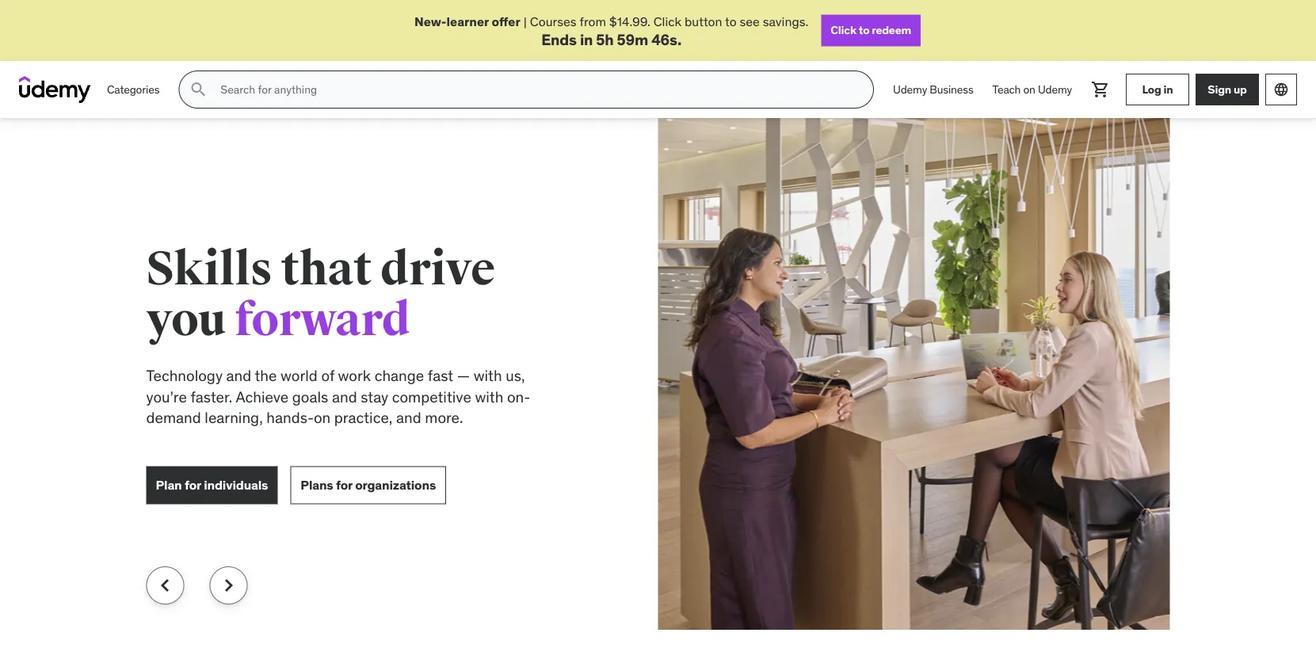 Task type: describe. For each thing, give the bounding box(es) containing it.
for for plan
[[185, 477, 201, 493]]

technology
[[146, 366, 223, 385]]

plan for individuals link
[[146, 466, 278, 505]]

plans
[[301, 477, 333, 493]]

practice,
[[334, 408, 393, 427]]

stay
[[361, 387, 388, 406]]

fast
[[428, 366, 453, 385]]

to inside "new-learner offer | courses from $14.99. click button to see savings. ends in 5h 59m 46s ."
[[725, 13, 737, 29]]

work
[[338, 366, 371, 385]]

Search for anything text field
[[217, 76, 855, 103]]

that
[[281, 240, 372, 298]]

change
[[375, 366, 424, 385]]

1 vertical spatial and
[[332, 387, 357, 406]]

1 vertical spatial with
[[475, 387, 504, 406]]

skills
[[146, 240, 272, 298]]

0 vertical spatial with
[[474, 366, 502, 385]]

2 horizontal spatial and
[[396, 408, 421, 427]]

new-
[[415, 13, 447, 29]]

of
[[321, 366, 334, 385]]

world
[[281, 366, 318, 385]]

plans for organizations link
[[290, 466, 446, 505]]

competitive
[[392, 387, 471, 406]]

hands-
[[267, 408, 314, 427]]

plan for individuals
[[156, 477, 268, 493]]

up
[[1234, 82, 1247, 97]]

see
[[740, 13, 760, 29]]

teach on udemy
[[993, 82, 1072, 97]]

sign up link
[[1196, 74, 1260, 106]]

drive
[[380, 240, 495, 298]]

5h 59m 46s
[[596, 30, 678, 49]]

udemy inside 'link'
[[1038, 82, 1072, 97]]

button
[[685, 13, 722, 29]]

on inside the technology and the world of work change fast — with us, you're faster. achieve goals and stay competitive with on- demand learning, hands-on practice, and more.
[[314, 408, 331, 427]]

on inside 'link'
[[1024, 82, 1036, 97]]

the
[[255, 366, 277, 385]]

plan
[[156, 477, 182, 493]]

click inside button
[[831, 23, 857, 37]]

click to redeem
[[831, 23, 912, 37]]

learner
[[447, 13, 489, 29]]

to inside button
[[859, 23, 870, 37]]

us,
[[506, 366, 525, 385]]

for for plans
[[336, 477, 353, 493]]

click inside "new-learner offer | courses from $14.99. click button to see savings. ends in 5h 59m 46s ."
[[654, 13, 682, 29]]

previous image
[[153, 573, 178, 599]]

1 udemy from the left
[[893, 82, 928, 97]]

choose a language image
[[1274, 82, 1290, 98]]

sign up
[[1208, 82, 1247, 97]]

demand
[[146, 408, 201, 427]]



Task type: locate. For each thing, give the bounding box(es) containing it.
shopping cart with 0 items image
[[1091, 80, 1110, 99]]

udemy left business
[[893, 82, 928, 97]]

business
[[930, 82, 974, 97]]

1 horizontal spatial to
[[859, 23, 870, 37]]

redeem
[[872, 23, 912, 37]]

teach
[[993, 82, 1021, 97]]

udemy business
[[893, 82, 974, 97]]

from
[[580, 13, 606, 29]]

with
[[474, 366, 502, 385], [475, 387, 504, 406]]

categories
[[107, 82, 160, 97]]

—
[[457, 366, 470, 385]]

in down from
[[580, 30, 593, 49]]

2 vertical spatial and
[[396, 408, 421, 427]]

1 horizontal spatial in
[[1164, 82, 1173, 97]]

udemy
[[893, 82, 928, 97], [1038, 82, 1072, 97]]

click to redeem button
[[821, 15, 921, 46]]

next image
[[216, 573, 241, 599]]

individuals
[[204, 477, 268, 493]]

for right plan
[[185, 477, 201, 493]]

1 for from the left
[[185, 477, 201, 493]]

0 vertical spatial on
[[1024, 82, 1036, 97]]

you
[[146, 292, 226, 349]]

in
[[580, 30, 593, 49], [1164, 82, 1173, 97]]

click up .
[[654, 13, 682, 29]]

to left see
[[725, 13, 737, 29]]

2 for from the left
[[336, 477, 353, 493]]

2 udemy from the left
[[1038, 82, 1072, 97]]

forward
[[235, 292, 410, 349]]

0 horizontal spatial udemy
[[893, 82, 928, 97]]

to
[[725, 13, 737, 29], [859, 23, 870, 37]]

you're
[[146, 387, 187, 406]]

submit search image
[[189, 80, 208, 99]]

teach on udemy link
[[983, 71, 1082, 109]]

faster.
[[191, 387, 232, 406]]

new-learner offer | courses from $14.99. click button to see savings. ends in 5h 59m 46s .
[[415, 13, 809, 49]]

0 horizontal spatial click
[[654, 13, 682, 29]]

on down goals
[[314, 408, 331, 427]]

to left redeem
[[859, 23, 870, 37]]

0 horizontal spatial for
[[185, 477, 201, 493]]

0 vertical spatial in
[[580, 30, 593, 49]]

offer
[[492, 13, 521, 29]]

ends
[[542, 30, 577, 49]]

on-
[[507, 387, 531, 406]]

and left the
[[226, 366, 251, 385]]

0 horizontal spatial on
[[314, 408, 331, 427]]

1 horizontal spatial for
[[336, 477, 353, 493]]

log in
[[1143, 82, 1173, 97]]

and
[[226, 366, 251, 385], [332, 387, 357, 406], [396, 408, 421, 427]]

for right plans
[[336, 477, 353, 493]]

1 horizontal spatial and
[[332, 387, 357, 406]]

click left redeem
[[831, 23, 857, 37]]

with right —
[[474, 366, 502, 385]]

0 vertical spatial and
[[226, 366, 251, 385]]

achieve
[[236, 387, 289, 406]]

for
[[185, 477, 201, 493], [336, 477, 353, 493]]

0 horizontal spatial and
[[226, 366, 251, 385]]

savings.
[[763, 13, 809, 29]]

with left on-
[[475, 387, 504, 406]]

on right teach
[[1024, 82, 1036, 97]]

goals
[[292, 387, 328, 406]]

categories button
[[97, 71, 169, 109]]

0 horizontal spatial in
[[580, 30, 593, 49]]

1 vertical spatial on
[[314, 408, 331, 427]]

log
[[1143, 82, 1162, 97]]

and down competitive
[[396, 408, 421, 427]]

$14.99.
[[609, 13, 651, 29]]

1 horizontal spatial on
[[1024, 82, 1036, 97]]

technology and the world of work change fast — with us, you're faster. achieve goals and stay competitive with on- demand learning, hands-on practice, and more.
[[146, 366, 531, 427]]

organizations
[[355, 477, 436, 493]]

in inside "new-learner offer | courses from $14.99. click button to see savings. ends in 5h 59m 46s ."
[[580, 30, 593, 49]]

plans for organizations
[[301, 477, 436, 493]]

more.
[[425, 408, 463, 427]]

log in link
[[1126, 74, 1190, 106]]

and down work
[[332, 387, 357, 406]]

in right the log
[[1164, 82, 1173, 97]]

1 horizontal spatial udemy
[[1038, 82, 1072, 97]]

1 horizontal spatial click
[[831, 23, 857, 37]]

udemy business link
[[884, 71, 983, 109]]

.
[[678, 30, 682, 49]]

udemy left shopping cart with 0 items image
[[1038, 82, 1072, 97]]

on
[[1024, 82, 1036, 97], [314, 408, 331, 427]]

udemy image
[[19, 76, 91, 103]]

sign
[[1208, 82, 1232, 97]]

courses
[[530, 13, 577, 29]]

0 horizontal spatial to
[[725, 13, 737, 29]]

1 vertical spatial in
[[1164, 82, 1173, 97]]

|
[[524, 13, 527, 29]]

click
[[654, 13, 682, 29], [831, 23, 857, 37]]

skills that drive you
[[146, 240, 495, 349]]

learning,
[[205, 408, 263, 427]]



Task type: vqa. For each thing, say whether or not it's contained in the screenshot.
demand
yes



